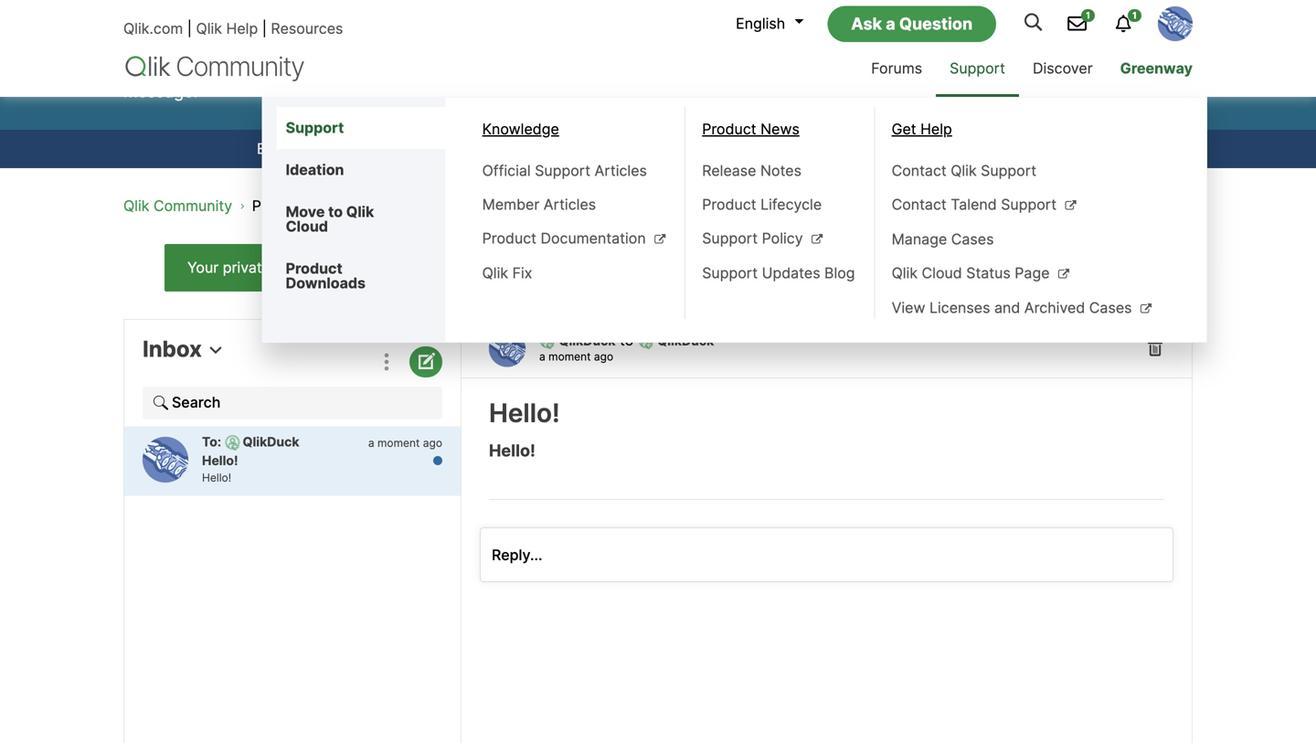 Task type: describe. For each thing, give the bounding box(es) containing it.
community inside send and receive private messages to/from community members. you can send individual messages or a broadcast message.
[[467, 37, 555, 58]]

0 vertical spatial articles
[[595, 162, 647, 180]]

on
[[615, 140, 632, 158]]

resources link
[[271, 20, 343, 38]]

lifecycle
[[761, 196, 822, 214]]

forums button
[[858, 43, 936, 97]]

product lifecycle
[[702, 196, 822, 214]]

qlik community
[[123, 197, 232, 215]]

1 horizontal spatial ago
[[594, 350, 614, 363]]

contact qlik support link
[[892, 162, 1037, 180]]

product lifecycle link
[[702, 196, 822, 214]]

inbox button
[[143, 336, 222, 363]]

workshops
[[636, 140, 712, 158]]

support button for menu containing support
[[936, 43, 1020, 97]]

been
[[370, 259, 404, 277]]

contact for contact talend support
[[892, 196, 947, 214]]

product news menu item
[[702, 120, 855, 147]]

data
[[330, 140, 360, 158]]

support updates blog
[[702, 264, 855, 282]]

discover button
[[1020, 43, 1107, 97]]

message
[[275, 259, 337, 277]]

hands-
[[566, 140, 615, 158]]

qlik cloud status page link
[[892, 264, 1070, 282]]

support down get help menu item
[[981, 162, 1037, 180]]

support updates blog link
[[702, 264, 855, 282]]

qlik.com
[[123, 20, 183, 38]]

english
[[736, 15, 786, 32]]

menu bar containing forums
[[110, 43, 1207, 342]]

send
[[123, 37, 163, 58]]

1 vertical spatial to
[[620, 331, 638, 349]]

1 vertical spatial ago
[[423, 437, 443, 450]]

page
[[1015, 264, 1050, 282]]

17
[[746, 140, 761, 158]]

qlik.com link
[[123, 20, 183, 38]]

product documentation
[[482, 230, 650, 248]]

manage cases
[[892, 231, 994, 248]]

product downloads
[[286, 260, 366, 292]]

community inside list
[[154, 197, 232, 215]]

analytics
[[395, 140, 456, 158]]

knowledge menu item
[[482, 120, 666, 147]]

menu containing knowledge
[[482, 107, 684, 319]]

send
[[272, 59, 310, 80]]

qlik.com | qlik help | resources
[[123, 20, 343, 38]]

product for product documentation
[[482, 230, 537, 248]]

support down product lifecycle
[[702, 230, 758, 248]]

move to qlik cloud
[[286, 203, 374, 235]]

forums
[[872, 59, 923, 77]]

product documentation link
[[482, 230, 666, 248]]

your
[[187, 259, 219, 277]]

contact for contact qlik support
[[892, 162, 947, 180]]

inbox
[[143, 336, 202, 363]]

greenway
[[1121, 59, 1193, 77]]

with
[[513, 140, 542, 158]]

official support articles
[[482, 162, 647, 180]]

2 vertical spatial qlikduck image
[[143, 437, 188, 483]]

15
[[546, 140, 562, 158]]

1 1 from the left
[[1086, 10, 1091, 21]]

qlikduck link for 2nd new member image from the left
[[658, 333, 714, 349]]

greenway link
[[1107, 43, 1207, 97]]

move
[[286, 203, 325, 221]]

become a data and analytics all-star with 15 hands-on workshops and 17 on-site certification options!
[[257, 140, 964, 158]]

support policy link
[[702, 230, 823, 248]]

release
[[702, 162, 757, 180]]

menu containing get help
[[892, 107, 1170, 319]]

support button for menu containing knowledge
[[277, 107, 446, 149]]

certification
[[818, 140, 901, 158]]

discover
[[1033, 59, 1093, 77]]

ideation
[[286, 161, 344, 179]]

private
[[252, 197, 300, 215]]

members.
[[123, 59, 201, 80]]

release notes
[[702, 162, 802, 180]]

help inside get help menu item
[[921, 120, 953, 138]]

support policy
[[702, 230, 808, 248]]

1 vertical spatial moment
[[378, 437, 420, 450]]

knowledge
[[482, 120, 559, 138]]

new member image
[[224, 435, 240, 451]]

a inside 'ask a question' link
[[886, 13, 896, 34]]

to inside the move to qlik cloud
[[328, 203, 343, 221]]

0 horizontal spatial a moment ago
[[368, 437, 443, 450]]

and right data
[[365, 140, 390, 158]]

has
[[341, 259, 366, 277]]

1 horizontal spatial moment
[[549, 350, 591, 363]]

1 horizontal spatial cloud
[[922, 264, 963, 282]]

blog
[[825, 264, 855, 282]]

become
[[257, 140, 313, 158]]

1 vertical spatial qlikduck image
[[489, 331, 526, 367]]

view licenses and archived cases link
[[892, 299, 1152, 317]]

product for product lifecycle
[[702, 196, 757, 214]]

0 vertical spatial cases
[[952, 231, 994, 248]]

official
[[482, 162, 531, 180]]

move to qlik cloud button
[[277, 191, 446, 248]]

Reply... field
[[480, 528, 1174, 582]]

product for product news
[[702, 120, 757, 138]]

support down 15
[[535, 162, 591, 180]]

0 horizontal spatial qlikduck
[[243, 434, 299, 450]]

documentation
[[541, 230, 646, 248]]

1 horizontal spatial qlikduck
[[559, 333, 616, 349]]

or
[[476, 59, 492, 80]]

contact talend support link
[[892, 196, 1077, 214]]



Task type: vqa. For each thing, say whether or not it's contained in the screenshot.
the left more
no



Task type: locate. For each thing, give the bounding box(es) containing it.
qlikduck
[[559, 333, 616, 349], [658, 333, 714, 349], [243, 434, 299, 450]]

view
[[892, 299, 926, 317]]

0 horizontal spatial |
[[187, 20, 192, 38]]

contact down options!
[[892, 162, 947, 180]]

support button
[[936, 43, 1020, 97], [277, 107, 446, 149]]

messages down to/from
[[393, 59, 471, 80]]

1 vertical spatial private
[[223, 259, 271, 277]]

star
[[482, 140, 509, 158]]

menu containing product news
[[702, 107, 874, 319]]

official support articles link
[[482, 162, 647, 180]]

a inside send and receive private messages to/from community members. you can send individual messages or a broadcast message.
[[497, 59, 506, 80]]

your private message has been sent.
[[187, 259, 443, 277]]

None submit
[[138, 382, 184, 424]]

1 vertical spatial community
[[154, 197, 232, 215]]

| right the qlik.com link
[[187, 20, 192, 38]]

1 up greenway
[[1133, 10, 1137, 21]]

receive
[[202, 37, 258, 58]]

release notes link
[[702, 162, 802, 180]]

ask a question link
[[828, 6, 997, 42]]

1 vertical spatial help
[[921, 120, 953, 138]]

list
[[123, 182, 1143, 230]]

and inside menu
[[995, 299, 1021, 317]]

message.
[[123, 81, 198, 101]]

2 new member image from the left
[[638, 334, 654, 349]]

1 vertical spatial a moment ago
[[368, 437, 443, 450]]

contact talend support
[[892, 196, 1061, 214]]

support button inside menu
[[277, 107, 446, 149]]

contact qlik support
[[892, 162, 1037, 180]]

1
[[1086, 10, 1091, 21], [1133, 10, 1137, 21]]

articles up product documentation in the top left of the page
[[544, 196, 596, 214]]

manage cases link
[[892, 231, 994, 248]]

qlik fix link
[[482, 264, 533, 282]]

and
[[168, 37, 197, 58], [365, 140, 390, 158], [716, 140, 742, 158], [995, 299, 1021, 317]]

list containing qlik community
[[123, 182, 1143, 230]]

community up your
[[154, 197, 232, 215]]

cloud down manage cases link
[[922, 264, 963, 282]]

1 horizontal spatial help
[[921, 120, 953, 138]]

on-
[[765, 140, 789, 158]]

0 horizontal spatial ago
[[423, 437, 443, 450]]

1 horizontal spatial qlikduck image
[[489, 331, 526, 367]]

0 horizontal spatial help
[[226, 20, 258, 38]]

member articles
[[482, 196, 596, 214]]

1 vertical spatial cloud
[[922, 264, 963, 282]]

0 horizontal spatial community
[[154, 197, 232, 215]]

qlik image
[[123, 55, 306, 83]]

menu
[[277, 98, 1207, 342], [482, 107, 684, 319], [702, 107, 874, 319], [892, 107, 1170, 319]]

0 vertical spatial messages
[[321, 37, 400, 58]]

2 qlikduck link from the left
[[658, 333, 714, 349]]

cases up qlik cloud status page
[[952, 231, 994, 248]]

get
[[892, 120, 917, 138]]

0 horizontal spatial new member image
[[539, 334, 555, 349]]

2 contact from the top
[[892, 196, 947, 214]]

menu containing support
[[277, 98, 1207, 342]]

updates
[[762, 264, 821, 282]]

private right your
[[223, 259, 271, 277]]

moment
[[549, 350, 591, 363], [378, 437, 420, 450]]

0 horizontal spatial moment
[[378, 437, 420, 450]]

question
[[900, 13, 973, 34]]

get help menu item
[[892, 120, 1152, 147]]

member
[[482, 196, 540, 214]]

0 horizontal spatial cases
[[952, 231, 994, 248]]

Search text field
[[143, 387, 443, 420]]

talend
[[951, 196, 997, 214]]

cases right archived at right top
[[1090, 299, 1132, 317]]

a
[[886, 13, 896, 34], [497, 59, 506, 80], [317, 140, 325, 158], [539, 350, 546, 363], [368, 437, 375, 450]]

1 | from the left
[[187, 20, 192, 38]]

qlik inside list
[[123, 197, 149, 215]]

status
[[967, 264, 1011, 282]]

1 up discover on the right top of the page
[[1086, 10, 1091, 21]]

archived
[[1025, 299, 1086, 317]]

1 vertical spatial contact
[[892, 196, 947, 214]]

0 horizontal spatial support button
[[277, 107, 446, 149]]

private messages
[[252, 197, 375, 215]]

0 vertical spatial contact
[[892, 162, 947, 180]]

qlikduck image left to: in the left bottom of the page
[[143, 437, 188, 483]]

product
[[702, 120, 757, 138], [702, 196, 757, 214], [482, 230, 537, 248], [286, 260, 343, 278]]

all-
[[460, 140, 482, 158]]

and down status
[[995, 299, 1021, 317]]

| right the 'qlik help' link
[[262, 20, 267, 38]]

hello!
[[489, 398, 560, 429], [489, 441, 536, 461], [202, 453, 238, 469], [202, 471, 231, 485]]

policy
[[762, 230, 803, 248]]

2 | from the left
[[262, 20, 267, 38]]

cloud down private messages
[[286, 218, 328, 235]]

you
[[205, 59, 234, 80]]

community
[[467, 37, 555, 58], [154, 197, 232, 215]]

menu bar
[[110, 43, 1207, 342]]

1 horizontal spatial cases
[[1090, 299, 1132, 317]]

0 vertical spatial qlikduck image
[[1159, 6, 1193, 41]]

1 qlikduck link from the left
[[559, 333, 616, 349]]

messages up individual
[[321, 37, 400, 58]]

support button down question
[[936, 43, 1020, 97]]

0 vertical spatial a moment ago
[[539, 350, 614, 363]]

cases
[[952, 231, 994, 248], [1090, 299, 1132, 317]]

options!
[[905, 140, 960, 158]]

site
[[789, 140, 814, 158]]

product inside menu item
[[702, 120, 757, 138]]

0 horizontal spatial qlikduck image
[[143, 437, 188, 483]]

2 1 from the left
[[1133, 10, 1137, 21]]

community up or
[[467, 37, 555, 58]]

fix
[[513, 264, 533, 282]]

1 vertical spatial messages
[[393, 59, 471, 80]]

0 horizontal spatial cloud
[[286, 218, 328, 235]]

private up send
[[263, 37, 317, 58]]

to/from
[[404, 37, 462, 58]]

english button
[[727, 8, 804, 39]]

0 horizontal spatial to
[[328, 203, 343, 221]]

2 horizontal spatial qlikduck image
[[1159, 6, 1193, 41]]

|
[[187, 20, 192, 38], [262, 20, 267, 38]]

support button down send and receive private messages to/from community members. you can send individual messages or a broadcast message.
[[277, 107, 446, 149]]

1 vertical spatial support button
[[277, 107, 446, 149]]

downloads
[[286, 274, 366, 292]]

articles down on
[[595, 162, 647, 180]]

resources
[[271, 20, 343, 38]]

0 horizontal spatial qlikduck link
[[559, 333, 616, 349]]

qlik
[[196, 20, 222, 38], [951, 162, 977, 180], [123, 197, 149, 215], [346, 203, 374, 221], [482, 264, 508, 282], [892, 264, 918, 282]]

help up options!
[[921, 120, 953, 138]]

0 vertical spatial moment
[[549, 350, 591, 363]]

private inside send and receive private messages to/from community members. you can send individual messages or a broadcast message.
[[263, 37, 317, 58]]

0 horizontal spatial 1
[[1086, 10, 1091, 21]]

new member image
[[539, 334, 555, 349], [638, 334, 654, 349]]

view licenses and archived cases
[[892, 299, 1137, 317]]

sent.
[[408, 259, 443, 277]]

cloud
[[286, 218, 328, 235], [922, 264, 963, 282]]

product for product downloads
[[286, 260, 343, 278]]

contact up manage
[[892, 196, 947, 214]]

licenses
[[930, 299, 991, 317]]

cloud inside the move to qlik cloud
[[286, 218, 328, 235]]

1 horizontal spatial 1
[[1133, 10, 1137, 21]]

product news
[[702, 120, 800, 138]]

qlikduck image up greenway
[[1159, 6, 1193, 41]]

1 horizontal spatial qlikduck link
[[658, 333, 714, 349]]

messages
[[304, 197, 375, 215]]

0 vertical spatial ago
[[594, 350, 614, 363]]

0 vertical spatial private
[[263, 37, 317, 58]]

1 vertical spatial cases
[[1090, 299, 1132, 317]]

0 vertical spatial support button
[[936, 43, 1020, 97]]

1 new member image from the left
[[539, 334, 555, 349]]

1 horizontal spatial new member image
[[638, 334, 654, 349]]

support down question
[[950, 59, 1006, 77]]

support up become
[[286, 119, 344, 137]]

send and receive private messages to/from community members. you can send individual messages or a broadcast message.
[[123, 37, 589, 101]]

0 vertical spatial to
[[328, 203, 343, 221]]

qlik cloud status page
[[892, 264, 1054, 282]]

qlikduck link
[[559, 333, 616, 349], [658, 333, 714, 349]]

qlik community link
[[123, 197, 232, 215]]

1 horizontal spatial to
[[620, 331, 638, 349]]

qlik help link
[[196, 20, 258, 38]]

1 horizontal spatial a moment ago
[[539, 350, 614, 363]]

qlikduck image down qlik fix
[[489, 331, 526, 367]]

product downloads button
[[277, 248, 446, 304]]

contact
[[892, 162, 947, 180], [892, 196, 947, 214]]

2 horizontal spatial qlikduck
[[658, 333, 714, 349]]

help up can
[[226, 20, 258, 38]]

product inside product downloads
[[286, 260, 343, 278]]

0 vertical spatial help
[[226, 20, 258, 38]]

0 vertical spatial cloud
[[286, 218, 328, 235]]

1 horizontal spatial |
[[262, 20, 267, 38]]

1 vertical spatial articles
[[544, 196, 596, 214]]

can
[[239, 59, 267, 80]]

notes
[[761, 162, 802, 180]]

messages
[[321, 37, 400, 58], [393, 59, 471, 80]]

1 horizontal spatial community
[[467, 37, 555, 58]]

1 contact from the top
[[892, 162, 947, 180]]

support down support policy
[[702, 264, 758, 282]]

and inside send and receive private messages to/from community members. you can send individual messages or a broadcast message.
[[168, 37, 197, 58]]

broadcast
[[510, 59, 589, 80]]

to:
[[202, 434, 224, 450]]

qlik inside the move to qlik cloud
[[346, 203, 374, 221]]

0 vertical spatial community
[[467, 37, 555, 58]]

support right talend
[[1001, 196, 1057, 214]]

and up members.
[[168, 37, 197, 58]]

member articles link
[[482, 196, 596, 214]]

and up release
[[716, 140, 742, 158]]

qlik fix
[[482, 264, 533, 282]]

ideation button
[[277, 149, 446, 191]]

manage
[[892, 231, 948, 248]]

qlikduck image
[[1159, 6, 1193, 41], [489, 331, 526, 367], [143, 437, 188, 483]]

qlikduck link for 1st new member image from left
[[559, 333, 616, 349]]

1 horizontal spatial support button
[[936, 43, 1020, 97]]



